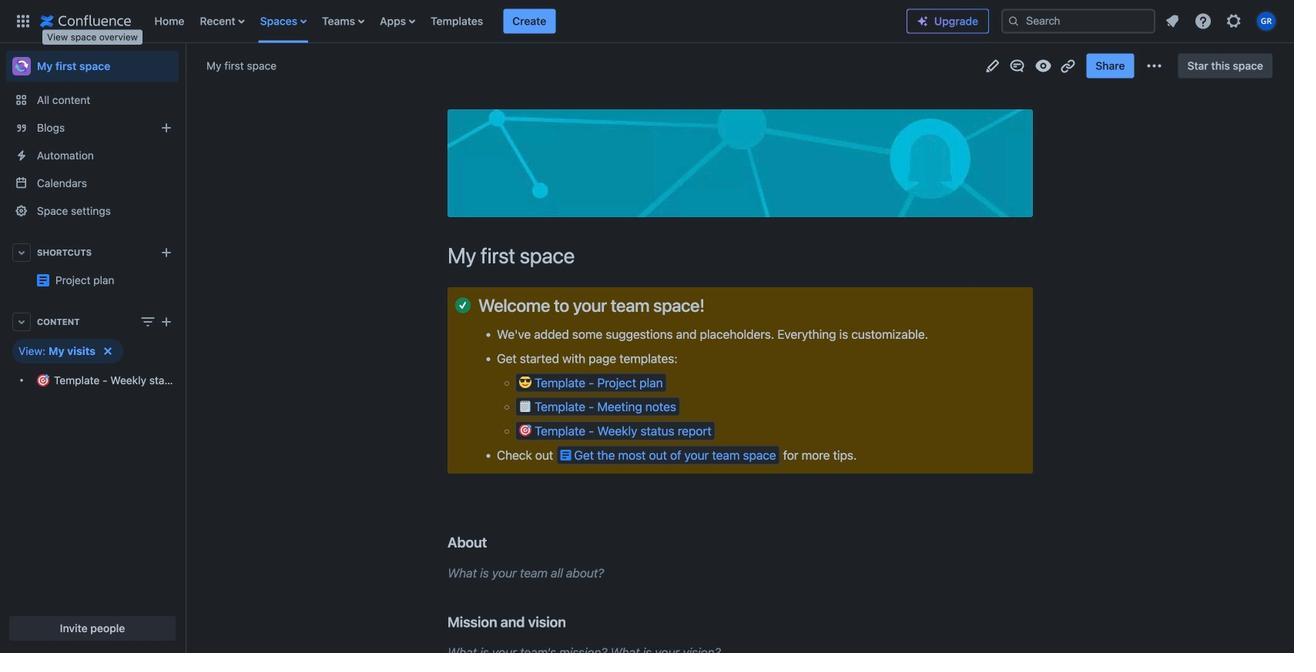 Task type: describe. For each thing, give the bounding box(es) containing it.
search image
[[1008, 15, 1021, 27]]

premium image
[[917, 15, 930, 27]]

get the most out of your team space image
[[561, 449, 571, 462]]

settings icon image
[[1226, 12, 1244, 30]]

create a page image
[[157, 313, 176, 331]]

stop watching image
[[1035, 57, 1053, 75]]

list for premium image
[[1159, 7, 1286, 35]]

template - project plan image
[[37, 274, 49, 287]]

create a blog image
[[157, 119, 176, 137]]

more actions image
[[1146, 57, 1164, 75]]

space element
[[0, 43, 185, 654]]

notification icon image
[[1164, 12, 1182, 30]]

appswitcher icon image
[[14, 12, 32, 30]]

collapse sidebar image
[[168, 51, 202, 82]]

0 vertical spatial copy image
[[704, 296, 722, 314]]

:sunglasses: image
[[520, 376, 532, 388]]

list item inside list
[[504, 9, 556, 34]]



Task type: locate. For each thing, give the bounding box(es) containing it.
edit this page image
[[984, 57, 1002, 75]]

confluence image
[[40, 12, 131, 30], [40, 12, 131, 30]]

add shortcut image
[[157, 244, 176, 262]]

region
[[6, 339, 179, 395]]

:check_mark: image
[[456, 298, 471, 313]]

region inside space element
[[6, 339, 179, 395]]

global element
[[9, 0, 907, 43]]

banner
[[0, 0, 1295, 43]]

help icon image
[[1195, 12, 1213, 30]]

:dart: image
[[37, 375, 49, 387], [37, 375, 49, 387], [520, 424, 532, 437], [520, 424, 532, 437]]

list
[[147, 0, 907, 43], [1159, 7, 1286, 35]]

None search field
[[1002, 9, 1156, 34]]

change view image
[[139, 313, 157, 331]]

:sunglasses: image
[[520, 376, 532, 388]]

:notepad_spiral: image
[[520, 400, 532, 413], [520, 400, 532, 413]]

copy link image
[[1059, 57, 1078, 75]]

0 horizontal spatial list
[[147, 0, 907, 43]]

clear view image
[[99, 342, 117, 361]]

copy image
[[486, 533, 504, 552]]

1 horizontal spatial copy image
[[704, 296, 722, 314]]

1 horizontal spatial list
[[1159, 7, 1286, 35]]

list for appswitcher icon
[[147, 0, 907, 43]]

0 horizontal spatial copy image
[[565, 613, 583, 632]]

copy image
[[704, 296, 722, 314], [565, 613, 583, 632]]

1 vertical spatial copy image
[[565, 613, 583, 632]]

Search field
[[1002, 9, 1156, 34]]

list item
[[504, 9, 556, 34]]



Task type: vqa. For each thing, say whether or not it's contained in the screenshot.
1
no



